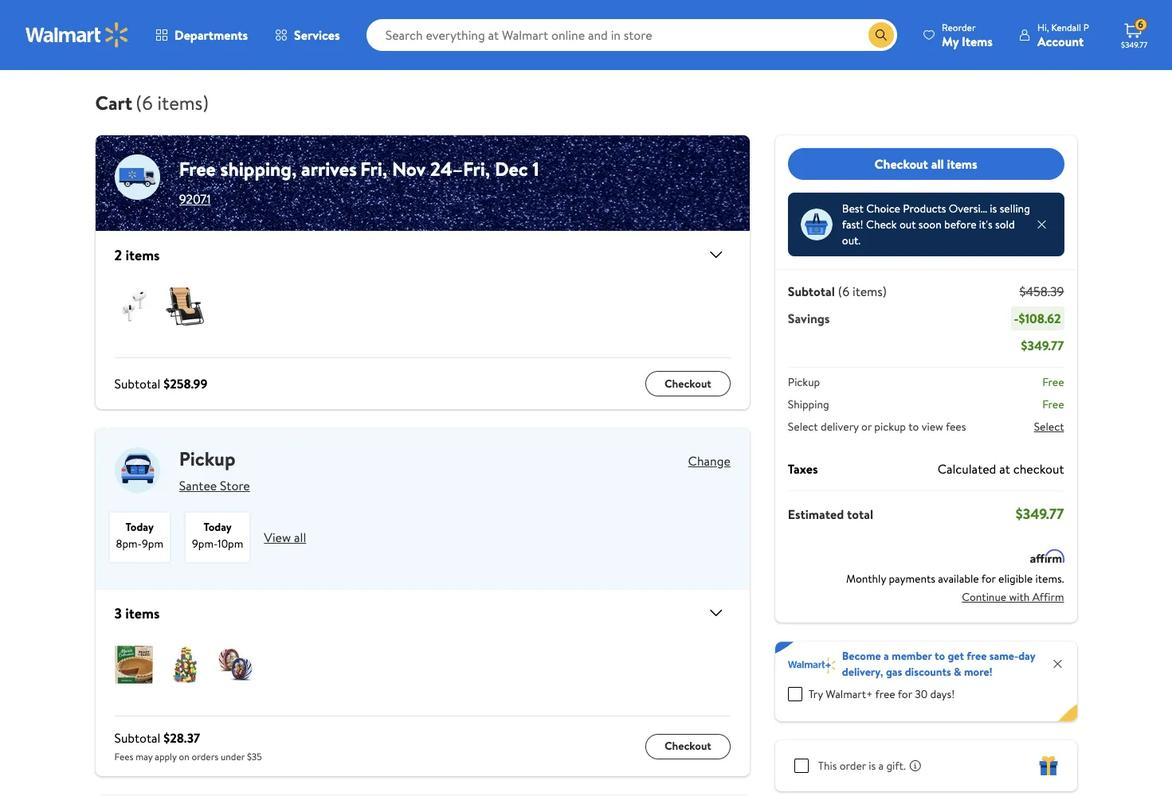 Task type: locate. For each thing, give the bounding box(es) containing it.
continue
[[962, 589, 1006, 605]]

1 today from the left
[[126, 520, 154, 535]]

$349.77 down $108.62
[[1021, 337, 1064, 355]]

0 vertical spatial subtotal
[[788, 283, 835, 300]]

1 horizontal spatial is
[[990, 201, 997, 217]]

all up products
[[931, 155, 944, 173]]

select down the shipping
[[788, 419, 818, 435]]

total
[[847, 506, 873, 523]]

fulfillment logo image
[[114, 155, 160, 200]]

savings
[[788, 310, 830, 327]]

$349.77 down 6
[[1121, 39, 1148, 50]]

marie callender's pumpkin pie, 36 oz (frozen) with addon services image
[[114, 646, 153, 684]]

is
[[990, 201, 997, 217], [869, 759, 876, 775]]

select for select delivery or pickup to view fees
[[788, 419, 818, 435]]

become a member to get free same-day delivery, gas discounts & more!
[[842, 649, 1035, 680]]

is right 'order'
[[869, 759, 876, 775]]

best choice products oversized padded zero gravity chair, folding outdoor patio recliner w/ side tray - tan with addon services image
[[165, 288, 204, 326]]

1 vertical spatial pickup
[[179, 445, 235, 473]]

pickup
[[788, 375, 820, 390], [179, 445, 235, 473]]

0 vertical spatial items
[[947, 155, 977, 173]]

0 vertical spatial for
[[981, 571, 996, 587]]

1 vertical spatial (6
[[838, 283, 850, 300]]

1 vertical spatial free
[[1042, 375, 1064, 390]]

view all items image
[[700, 604, 726, 623]]

services
[[294, 26, 340, 44]]

oversi...
[[949, 201, 987, 217]]

for up continue
[[981, 571, 996, 587]]

to
[[908, 419, 919, 435], [935, 649, 945, 665]]

all
[[931, 155, 944, 173], [294, 529, 306, 546]]

walmart image
[[25, 22, 129, 48]]

subtotal
[[788, 283, 835, 300], [114, 375, 160, 393], [114, 730, 160, 747]]

today 9pm-10pm
[[192, 520, 243, 552]]

subtotal up savings
[[788, 283, 835, 300]]

0 vertical spatial checkout button
[[645, 371, 731, 397]]

fees
[[114, 751, 133, 764]]

select
[[788, 419, 818, 435], [1034, 419, 1064, 435]]

8pm-
[[116, 536, 142, 552]]

subtotal left $258.99
[[114, 375, 160, 393]]

calculated
[[938, 461, 996, 478]]

choice
[[866, 201, 900, 217]]

checkout button
[[645, 371, 731, 397], [645, 734, 731, 760]]

1 horizontal spatial today
[[204, 520, 232, 535]]

delivery,
[[842, 665, 883, 680]]

apply
[[155, 751, 177, 764]]

close nudge image
[[1035, 218, 1048, 231]]

items up oversi...
[[947, 155, 977, 173]]

92071 button
[[179, 190, 211, 208]]

monthly payments available for eligible items. continue with affirm
[[846, 571, 1064, 605]]

this order is a gift.
[[818, 759, 906, 775]]

1 horizontal spatial pickup
[[788, 375, 820, 390]]

account
[[1037, 32, 1084, 50]]

0 horizontal spatial select
[[788, 419, 818, 435]]

to left "get" at the right
[[935, 649, 945, 665]]

0 vertical spatial pickup
[[788, 375, 820, 390]]

less than x qty image
[[801, 209, 833, 241]]

search icon image
[[875, 29, 888, 41]]

banner
[[775, 642, 1077, 722]]

today up 10pm
[[204, 520, 232, 535]]

1 vertical spatial free
[[875, 687, 895, 703]]

0 horizontal spatial to
[[908, 419, 919, 435]]

1 vertical spatial checkout
[[665, 376, 711, 392]]

(6 right cart at the top of page
[[136, 89, 153, 116]]

2 vertical spatial free
[[1042, 397, 1064, 413]]

it's
[[979, 217, 993, 233]]

1 horizontal spatial (6
[[838, 283, 850, 300]]

0 vertical spatial items)
[[157, 89, 209, 116]]

0 horizontal spatial is
[[869, 759, 876, 775]]

for for available
[[981, 571, 996, 587]]

get
[[948, 649, 964, 665]]

0 horizontal spatial pickup
[[179, 445, 235, 473]]

hi, kendall p account
[[1037, 20, 1089, 50]]

items) for subtotal (6 items)
[[853, 283, 887, 300]]

9pm-
[[192, 536, 218, 552]]

selling
[[1000, 201, 1030, 217]]

or
[[861, 419, 872, 435]]

free inside become a member to get free same-day delivery, gas discounts & more!
[[967, 649, 987, 665]]

(6 for cart
[[136, 89, 153, 116]]

0 vertical spatial is
[[990, 201, 997, 217]]

same-
[[989, 649, 1018, 665]]

items for 3 items
[[125, 604, 160, 624]]

for inside "monthly payments available for eligible items. continue with affirm"
[[981, 571, 996, 587]]

monthly
[[846, 571, 886, 587]]

for inside banner
[[898, 687, 912, 703]]

1 horizontal spatial items)
[[853, 283, 887, 300]]

1 vertical spatial for
[[898, 687, 912, 703]]

a
[[884, 649, 889, 665], [878, 759, 884, 775]]

walmart+
[[826, 687, 873, 703]]

0 horizontal spatial for
[[898, 687, 912, 703]]

under
[[221, 751, 245, 764]]

1 select from the left
[[788, 419, 818, 435]]

a right become
[[884, 649, 889, 665]]

0 vertical spatial a
[[884, 649, 889, 665]]

1 vertical spatial $349.77
[[1021, 337, 1064, 355]]

(6 down out.
[[838, 283, 850, 300]]

-
[[1014, 310, 1019, 327]]

2 vertical spatial items
[[125, 604, 160, 624]]

0 vertical spatial checkout
[[875, 155, 928, 173]]

select up checkout
[[1034, 419, 1064, 435]]

$349.77 up the affirm image on the bottom right of the page
[[1016, 504, 1064, 524]]

select button
[[1034, 419, 1064, 435]]

member
[[892, 649, 932, 665]]

with
[[1009, 589, 1030, 605]]

store
[[220, 477, 250, 495]]

nov
[[392, 155, 426, 182]]

all right view
[[294, 529, 306, 546]]

free down gas
[[875, 687, 895, 703]]

1 vertical spatial items
[[125, 245, 160, 265]]

free
[[967, 649, 987, 665], [875, 687, 895, 703]]

0 horizontal spatial (6
[[136, 89, 153, 116]]

2 vertical spatial checkout
[[665, 739, 711, 755]]

2 today from the left
[[204, 520, 232, 535]]

1 checkout button from the top
[[645, 371, 731, 397]]

30
[[915, 687, 928, 703]]

1 horizontal spatial to
[[935, 649, 945, 665]]

6
[[1138, 18, 1143, 31]]

best choice products oversi... is selling fast! check out soon before it's sold out.
[[842, 201, 1030, 249]]

items right 3
[[125, 604, 160, 624]]

best
[[842, 201, 864, 217]]

today for 10pm
[[204, 520, 232, 535]]

subtotal $28.37 fees may apply on orders under $35
[[114, 730, 262, 764]]

1 horizontal spatial all
[[931, 155, 944, 173]]

1 vertical spatial items)
[[853, 283, 887, 300]]

checkout for 2 items
[[665, 376, 711, 392]]

to inside become a member to get free same-day delivery, gas discounts & more!
[[935, 649, 945, 665]]

is left selling
[[990, 201, 997, 217]]

0 vertical spatial (6
[[136, 89, 153, 116]]

0 horizontal spatial items)
[[157, 89, 209, 116]]

today inside today 8pm-9pm
[[126, 520, 154, 535]]

items) right cart at the top of page
[[157, 89, 209, 116]]

1 vertical spatial to
[[935, 649, 945, 665]]

subtotal up the may
[[114, 730, 160, 747]]

may
[[136, 751, 153, 764]]

1 horizontal spatial for
[[981, 571, 996, 587]]

continue with affirm link
[[962, 585, 1064, 610]]

melissa & doug wooden building blocks set - 100 blocks in 4 colors and 9 shapes - fsc-certified materials with addon services image
[[165, 646, 204, 684]]

(6 for subtotal
[[838, 283, 850, 300]]

free for pickup
[[1042, 375, 1064, 390]]

pickup up the shipping
[[788, 375, 820, 390]]

pickup up santee store
[[179, 445, 235, 473]]

24–fri,
[[430, 155, 490, 182]]

to left view
[[908, 419, 919, 435]]

$349.77
[[1121, 39, 1148, 50], [1021, 337, 1064, 355], [1016, 504, 1064, 524]]

items) for cart (6 items)
[[157, 89, 209, 116]]

2
[[114, 245, 122, 265]]

0 vertical spatial free
[[179, 155, 216, 182]]

free right "get" at the right
[[967, 649, 987, 665]]

items right 2
[[125, 245, 160, 265]]

items
[[947, 155, 977, 173], [125, 245, 160, 265], [125, 604, 160, 624]]

today up 8pm-
[[126, 520, 154, 535]]

items)
[[157, 89, 209, 116], [853, 283, 887, 300]]

free
[[179, 155, 216, 182], [1042, 375, 1064, 390], [1042, 397, 1064, 413]]

2 checkout button from the top
[[645, 734, 731, 760]]

for left 30
[[898, 687, 912, 703]]

0 horizontal spatial all
[[294, 529, 306, 546]]

0 vertical spatial all
[[931, 155, 944, 173]]

items) down out.
[[853, 283, 887, 300]]

checkout button for 3 items
[[645, 734, 731, 760]]

2 vertical spatial subtotal
[[114, 730, 160, 747]]

1 horizontal spatial free
[[967, 649, 987, 665]]

2 select from the left
[[1034, 419, 1064, 435]]

1 vertical spatial subtotal
[[114, 375, 160, 393]]

2 items
[[114, 245, 160, 265]]

today for 9pm
[[126, 520, 154, 535]]

1
[[532, 155, 539, 182]]

1 vertical spatial all
[[294, 529, 306, 546]]

walmart plus image
[[788, 658, 836, 674]]

santee store button
[[179, 473, 250, 499]]

view
[[264, 529, 291, 546]]

learn more about gifting image
[[909, 760, 922, 773]]

today 8pm-9pm
[[116, 520, 163, 552]]

view
[[922, 419, 943, 435]]

1 vertical spatial checkout button
[[645, 734, 731, 760]]

0 horizontal spatial today
[[126, 520, 154, 535]]

all inside button
[[931, 155, 944, 173]]

1 horizontal spatial select
[[1034, 419, 1064, 435]]

a left gift.
[[878, 759, 884, 775]]

10pm
[[218, 536, 243, 552]]

items inside button
[[947, 155, 977, 173]]

today
[[126, 520, 154, 535], [204, 520, 232, 535]]

6 $349.77
[[1121, 18, 1148, 50]]

0 vertical spatial free
[[967, 649, 987, 665]]

today inside today 9pm-10pm
[[204, 520, 232, 535]]

reorder
[[942, 20, 976, 34]]

(6
[[136, 89, 153, 116], [838, 283, 850, 300]]



Task type: describe. For each thing, give the bounding box(es) containing it.
departments button
[[142, 16, 261, 54]]

fees
[[946, 419, 966, 435]]

this
[[818, 759, 837, 775]]

days!
[[930, 687, 955, 703]]

checkout inside checkout all items button
[[875, 155, 928, 173]]

0 vertical spatial $349.77
[[1121, 39, 1148, 50]]

reorder my items
[[942, 20, 993, 50]]

subtotal for $258.99
[[114, 375, 160, 393]]

free shipping, arrives fri, nov 24 to fri, dec 1 92071 element
[[95, 135, 750, 218]]

1 vertical spatial is
[[869, 759, 876, 775]]

try
[[809, 687, 823, 703]]

payments
[[889, 571, 935, 587]]

free for shipping
[[1042, 397, 1064, 413]]

$458.39
[[1020, 283, 1064, 300]]

order
[[840, 759, 866, 775]]

view all button
[[264, 529, 306, 546]]

fri,
[[360, 155, 387, 182]]

$35
[[247, 751, 262, 764]]

estimated
[[788, 506, 844, 523]]

items for 2 items
[[125, 245, 160, 265]]

select for the "select" button
[[1034, 419, 1064, 435]]

view all
[[264, 529, 306, 546]]

shipping
[[788, 397, 829, 413]]

Walmart Site-Wide search field
[[366, 19, 897, 51]]

soon
[[919, 217, 942, 233]]

subtotal $258.99
[[114, 375, 207, 393]]

items
[[962, 32, 993, 50]]

0 horizontal spatial free
[[875, 687, 895, 703]]

banner containing become a member to get free same-day delivery, gas discounts & more!
[[775, 642, 1077, 722]]

shipping
[[220, 155, 292, 182]]

checkout all items button
[[788, 148, 1064, 180]]

$258.99
[[163, 375, 207, 393]]

day
[[1018, 649, 1035, 665]]

orders
[[192, 751, 218, 764]]

9pm
[[142, 536, 163, 552]]

0 vertical spatial to
[[908, 419, 919, 435]]

view all items image
[[700, 245, 726, 265]]

items.
[[1036, 571, 1064, 587]]

3
[[114, 604, 122, 624]]

close walmart plus section image
[[1051, 658, 1064, 671]]

free inside free shipping , arrives fri, nov 24–fri, dec 1 92071
[[179, 155, 216, 182]]

affirm
[[1032, 589, 1064, 605]]

checkout all items
[[875, 155, 977, 173]]

gift.
[[886, 759, 906, 775]]

my
[[942, 32, 959, 50]]

gifting image
[[1039, 757, 1058, 776]]

become
[[842, 649, 881, 665]]

1 vertical spatial a
[[878, 759, 884, 775]]

available
[[938, 571, 979, 587]]

all for checkout
[[931, 155, 944, 173]]

on
[[179, 751, 189, 764]]

before
[[944, 217, 977, 233]]

a inside become a member to get free same-day delivery, gas discounts & more!
[[884, 649, 889, 665]]

Search search field
[[366, 19, 897, 51]]

-$108.62
[[1014, 310, 1061, 327]]

check
[[866, 217, 897, 233]]

delivery
[[821, 419, 859, 435]]

cart (6 items)
[[95, 89, 209, 116]]

services button
[[261, 16, 354, 54]]

checkout for 3 items
[[665, 739, 711, 755]]

for for free
[[898, 687, 912, 703]]

products
[[903, 201, 946, 217]]

Try Walmart+ free for 30 days! checkbox
[[788, 688, 802, 702]]

This order is a gift. checkbox
[[794, 759, 809, 774]]

,
[[292, 155, 297, 182]]

$28.37
[[163, 730, 200, 747]]

all for view
[[294, 529, 306, 546]]

checkout
[[1013, 461, 1064, 478]]

more!
[[964, 665, 993, 680]]

$108.62
[[1019, 310, 1061, 327]]

at
[[999, 461, 1010, 478]]

subtotal for (6 items)
[[788, 283, 835, 300]]

subtotal inside the 'subtotal $28.37 fees may apply on orders under $35'
[[114, 730, 160, 747]]

3 items
[[114, 604, 160, 624]]

sam's choice butter christmas cookies, 12 oz with addon services image
[[216, 646, 255, 684]]

is inside best choice products oversi... is selling fast! check out soon before it's sold out.
[[990, 201, 997, 217]]

out
[[900, 217, 916, 233]]

p
[[1084, 20, 1089, 34]]

affirm image
[[1030, 550, 1064, 563]]

arrives
[[301, 155, 357, 182]]

out.
[[842, 233, 861, 249]]

discounts
[[905, 665, 951, 680]]

fast!
[[842, 217, 863, 233]]

&
[[954, 665, 961, 680]]

gas
[[886, 665, 902, 680]]

hi,
[[1037, 20, 1049, 34]]

checkout button for 2 items
[[645, 371, 731, 397]]

calculated at checkout
[[938, 461, 1064, 478]]

free shipping , arrives fri, nov 24–fri, dec 1 92071
[[179, 155, 539, 208]]

santee store
[[179, 477, 250, 495]]

departments
[[175, 26, 248, 44]]

sold
[[995, 217, 1015, 233]]

santee
[[179, 477, 217, 495]]

eligible
[[998, 571, 1033, 587]]

dec
[[495, 155, 528, 182]]

apple airpods pro (2nd generation) - lightning with addon services image
[[114, 288, 153, 326]]

92071
[[179, 190, 211, 208]]

change button
[[688, 453, 731, 470]]

kendall
[[1051, 20, 1081, 34]]

2 vertical spatial $349.77
[[1016, 504, 1064, 524]]



Task type: vqa. For each thing, say whether or not it's contained in the screenshot.
"Cards"
no



